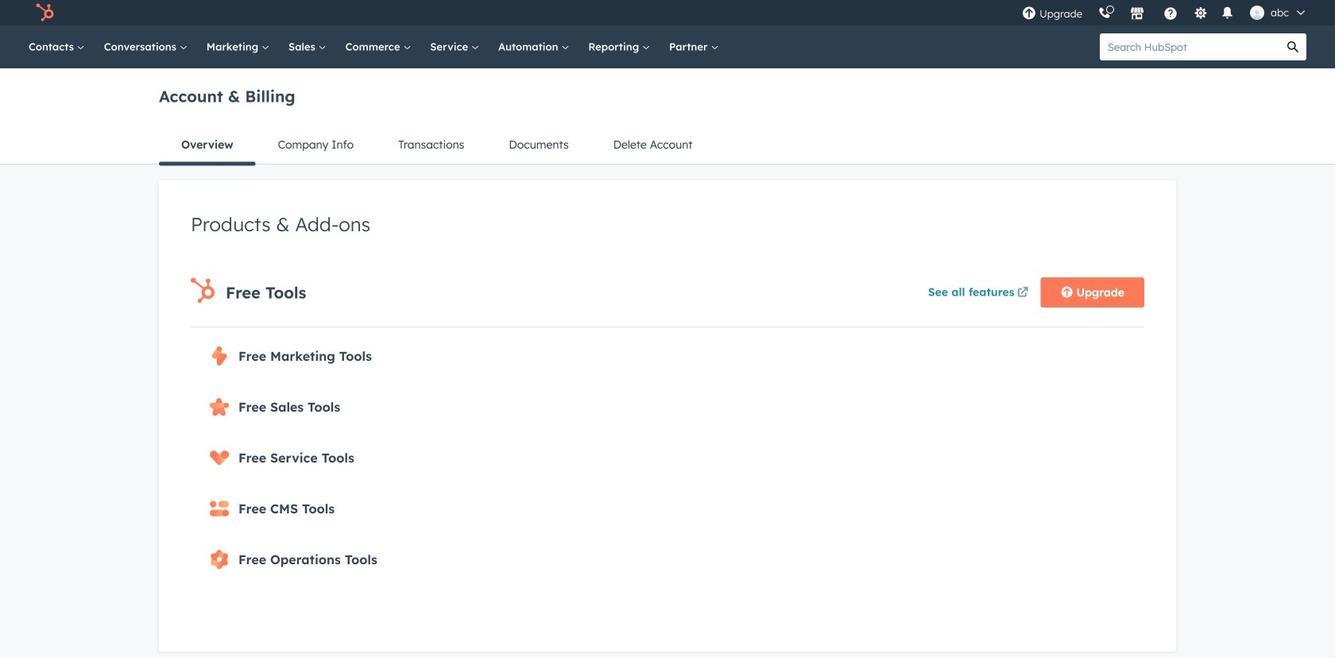 Task type: vqa. For each thing, say whether or not it's contained in the screenshot.
audit
no



Task type: locate. For each thing, give the bounding box(es) containing it.
marketing icon image
[[210, 347, 229, 366]]

ops icon image
[[210, 550, 229, 569]]

page section element
[[121, 68, 1215, 166]]

cms icon image
[[210, 499, 229, 518]]

link opens in a new window image
[[1018, 284, 1029, 303], [1018, 288, 1029, 299]]

2 link opens in a new window image from the top
[[1018, 288, 1029, 299]]

service icon image
[[210, 448, 229, 467]]

garebear orlando image
[[1251, 6, 1265, 20]]

1 link opens in a new window image from the top
[[1018, 284, 1029, 303]]

menu
[[1014, 0, 1317, 25]]

Search HubSpot search field
[[1100, 33, 1280, 60]]



Task type: describe. For each thing, give the bounding box(es) containing it.
sales icon image
[[210, 397, 229, 417]]

marketplaces image
[[1131, 7, 1145, 21]]



